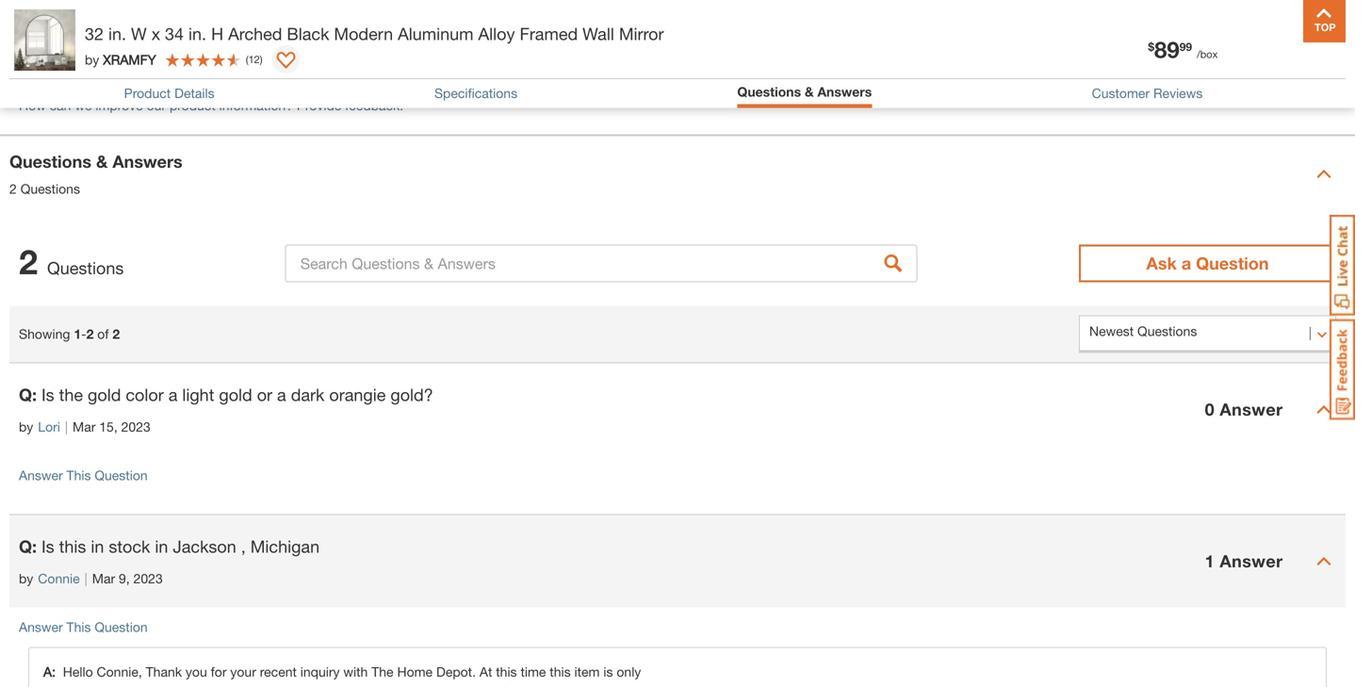 Task type: vqa. For each thing, say whether or not it's contained in the screenshot.
the bottom '2023'
yes



Task type: describe. For each thing, give the bounding box(es) containing it.
we
[[75, 98, 92, 113]]

(
[[246, 53, 248, 66]]

the
[[372, 664, 394, 680]]

0 vertical spatial or
[[257, 385, 272, 405]]

at
[[480, 664, 492, 680]]

depot.
[[436, 664, 476, 680]]

caret image for 1 answer
[[1317, 554, 1332, 569]]

15,
[[99, 419, 118, 434]]

orangie
[[329, 385, 386, 405]]

q: for q: is this in stock in jackson  , michigan
[[19, 536, 37, 557]]

1 answer
[[1205, 551, 1283, 571]]

2 inside questions & answers 2 questions
[[9, 181, 17, 196]]

for
[[211, 664, 227, 680]]

time
[[521, 664, 546, 680]]

mar for in
[[92, 571, 115, 586]]

modern
[[334, 24, 393, 44]]

mirror
[[619, 24, 664, 44]]

arched
[[228, 24, 282, 44]]

top button
[[1304, 0, 1346, 42]]

color
[[126, 385, 164, 405]]

1 horizontal spatial this
[[496, 664, 517, 680]]

x
[[151, 24, 160, 44]]

how can we improve our product information? provide feedback. link
[[19, 98, 404, 113]]

ask
[[1147, 253, 1177, 273]]

a inside ask a question button
[[1182, 253, 1192, 273]]

no
[[358, 30, 375, 45]]

appreciate
[[298, 684, 360, 687]]

customer reviews
[[1092, 85, 1203, 101]]

89
[[1155, 36, 1180, 63]]

| for the
[[65, 419, 68, 434]]

dark
[[291, 385, 325, 405]]

by for this
[[19, 571, 33, 586]]

by connie | mar 9, 2023
[[19, 571, 163, 586]]

/box
[[1197, 48, 1218, 60]]

michigan
[[250, 536, 320, 557]]

ask a question
[[1147, 253, 1269, 273]]

product
[[124, 85, 171, 101]]

question for 2nd answer this question link from the bottom
[[95, 467, 148, 483]]

xramfy
[[103, 52, 156, 67]]

provide
[[297, 98, 341, 113]]

black
[[287, 24, 329, 44]]

showing 1 - 2 of 2
[[19, 326, 120, 342]]

alloy
[[478, 24, 515, 44]]

hello connie,  thank you for your recent inquiry with the home depot. at this time this item is only available ship to store or ship to home. we appreciate your business and look forward to serving yo
[[43, 664, 641, 687]]

manufacturer warranty
[[28, 30, 163, 45]]

answers for questions & answers
[[818, 84, 872, 99]]

lori
[[38, 419, 60, 434]]

live chat image
[[1330, 215, 1355, 316]]

serving
[[568, 684, 610, 687]]

showing
[[19, 326, 70, 342]]

1 gold from the left
[[88, 385, 121, 405]]

h
[[211, 24, 223, 44]]

2 in. from the left
[[189, 24, 206, 44]]

question inside button
[[1196, 253, 1269, 273]]

questions & answers
[[737, 84, 872, 99]]

1 in. from the left
[[108, 24, 126, 44]]

lori button
[[38, 417, 60, 437]]

inquiry
[[300, 664, 340, 680]]

store
[[142, 684, 172, 687]]

improve
[[96, 98, 143, 113]]

1 horizontal spatial your
[[364, 684, 390, 687]]

specifications
[[434, 85, 518, 101]]

framed
[[520, 24, 578, 44]]

is
[[604, 664, 613, 680]]

or inside hello connie,  thank you for your recent inquiry with the home depot. at this time this item is only available ship to store or ship to home. we appreciate your business and look forward to serving yo
[[176, 684, 188, 687]]

$ 89 99 /box
[[1148, 36, 1218, 63]]

forward
[[504, 684, 549, 687]]

business
[[393, 684, 446, 687]]

)
[[260, 53, 263, 66]]

w
[[131, 24, 147, 44]]

connie,
[[97, 664, 142, 680]]

stock
[[109, 536, 150, 557]]

of
[[97, 326, 109, 342]]

2 gold from the left
[[219, 385, 252, 405]]

connie button
[[38, 569, 80, 589]]

aluminum
[[398, 24, 474, 44]]

our
[[147, 98, 166, 113]]

connie
[[38, 571, 80, 586]]

0 answer
[[1205, 399, 1283, 419]]

2023 for color
[[121, 419, 151, 434]]

warranty for manufacturer warranty
[[110, 30, 163, 45]]

we
[[276, 684, 294, 687]]

,
[[241, 536, 246, 557]]

gold?
[[391, 385, 433, 405]]

2 ship from the left
[[191, 684, 216, 687]]

manufacturer
[[28, 30, 107, 45]]

| for this
[[84, 571, 87, 586]]

1 this from the top
[[66, 467, 91, 483]]

2023 for stock
[[133, 571, 163, 586]]

product image image
[[14, 9, 75, 71]]

Search Questions & Answers text field
[[285, 245, 918, 282]]

home.
[[235, 684, 272, 687]]

is for is the gold color a light gold or a dark orangie gold?
[[41, 385, 54, 405]]



Task type: locate. For each thing, give the bounding box(es) containing it.
1 vertical spatial question
[[95, 467, 148, 483]]

0 vertical spatial &
[[805, 84, 814, 99]]

2 vertical spatial by
[[19, 571, 33, 586]]

2 horizontal spatial to
[[552, 684, 564, 687]]

1 horizontal spatial in
[[155, 536, 168, 557]]

caret image up live chat image
[[1317, 166, 1332, 181]]

2023 right 9,
[[133, 571, 163, 586]]

by left lori
[[19, 419, 33, 434]]

1 horizontal spatial or
[[257, 385, 272, 405]]

customer reviews button
[[1092, 85, 1203, 101], [1092, 85, 1203, 101]]

warranty right no on the top of page
[[378, 30, 431, 45]]

to left serving
[[552, 684, 564, 687]]

look
[[475, 684, 500, 687]]

this left item
[[550, 664, 571, 680]]

answers inside questions & answers 2 questions
[[112, 151, 183, 171]]

answer this question up hello on the bottom of page
[[19, 619, 148, 635]]

1 vertical spatial mar
[[92, 571, 115, 586]]

q: left the
[[19, 385, 37, 405]]

1 vertical spatial 1
[[1205, 551, 1215, 571]]

to
[[127, 684, 139, 687], [220, 684, 231, 687], [552, 684, 564, 687]]

reviews
[[1154, 85, 1203, 101]]

2 this from the top
[[66, 619, 91, 635]]

0 horizontal spatial this
[[59, 536, 86, 557]]

3 caret image from the top
[[1317, 554, 1332, 569]]

1 vertical spatial your
[[364, 684, 390, 687]]

in left stock
[[91, 536, 104, 557]]

2 q: from the top
[[19, 536, 37, 557]]

1 to from the left
[[127, 684, 139, 687]]

1 ship from the left
[[99, 684, 123, 687]]

0 vertical spatial question
[[1196, 253, 1269, 273]]

& inside questions & answers 2 questions
[[96, 151, 108, 171]]

1 horizontal spatial gold
[[219, 385, 252, 405]]

9,
[[119, 571, 130, 586]]

how can we improve our product information? provide feedback.
[[19, 98, 404, 113]]

& for questions & answers 2 questions
[[96, 151, 108, 171]]

0 vertical spatial mar
[[73, 419, 96, 434]]

item
[[574, 664, 600, 680]]

to down connie, at the left bottom
[[127, 684, 139, 687]]

is up connie
[[41, 536, 54, 557]]

0 vertical spatial answer this question
[[19, 467, 148, 483]]

feedback link image
[[1330, 319, 1355, 420]]

wall
[[583, 24, 614, 44]]

no warranty
[[358, 30, 431, 45]]

1 answer this question from the top
[[19, 467, 148, 483]]

gold up "15,"
[[88, 385, 121, 405]]

0 vertical spatial 1
[[74, 326, 81, 342]]

2 caret image from the top
[[1317, 402, 1332, 417]]

q: is the gold color a light gold or a dark orangie gold?
[[19, 385, 433, 405]]

32 in. w x 34 in. h arched black modern aluminum alloy framed wall mirror
[[85, 24, 664, 44]]

| right connie
[[84, 571, 87, 586]]

ship down you
[[191, 684, 216, 687]]

1 horizontal spatial ship
[[191, 684, 216, 687]]

1 vertical spatial answers
[[112, 151, 183, 171]]

q: is this in stock in jackson  , michigan
[[19, 536, 320, 557]]

0 vertical spatial by
[[85, 52, 99, 67]]

information?
[[219, 98, 293, 113]]

questions inside 2 questions
[[47, 258, 124, 278]]

1 vertical spatial &
[[96, 151, 108, 171]]

1 vertical spatial this
[[66, 619, 91, 635]]

0 vertical spatial this
[[66, 467, 91, 483]]

99
[[1180, 40, 1192, 53]]

0
[[1205, 399, 1215, 419]]

1 caret image from the top
[[1317, 166, 1332, 181]]

1 is from the top
[[41, 385, 54, 405]]

0 vertical spatial caret image
[[1317, 166, 1332, 181]]

$
[[1148, 40, 1155, 53]]

to down for at bottom
[[220, 684, 231, 687]]

2 horizontal spatial a
[[1182, 253, 1192, 273]]

1 horizontal spatial |
[[84, 571, 87, 586]]

by
[[85, 52, 99, 67], [19, 419, 33, 434], [19, 571, 33, 586]]

ask a question button
[[1079, 245, 1336, 282]]

2 is from the top
[[41, 536, 54, 557]]

2 questions
[[19, 241, 124, 282]]

questions element
[[9, 362, 1346, 687]]

question up connie, at the left bottom
[[95, 619, 148, 635]]

caret image right the 0 answer
[[1317, 402, 1332, 417]]

by lori | mar 15, 2023
[[19, 419, 151, 434]]

1 horizontal spatial 1
[[1205, 551, 1215, 571]]

specifications button
[[434, 85, 518, 101], [434, 85, 518, 101]]

or left dark
[[257, 385, 272, 405]]

0 horizontal spatial answers
[[112, 151, 183, 171]]

1 vertical spatial answer this question link
[[19, 619, 148, 635]]

answers for questions & answers 2 questions
[[112, 151, 183, 171]]

answer this question link down by lori | mar 15, 2023
[[19, 467, 148, 483]]

1 horizontal spatial a
[[277, 385, 286, 405]]

2 to from the left
[[220, 684, 231, 687]]

1 vertical spatial 2023
[[133, 571, 163, 586]]

this up hello on the bottom of page
[[66, 619, 91, 635]]

3 to from the left
[[552, 684, 564, 687]]

2 answer this question link from the top
[[19, 619, 148, 635]]

1 vertical spatial is
[[41, 536, 54, 557]]

0 horizontal spatial ship
[[99, 684, 123, 687]]

0 vertical spatial 2023
[[121, 419, 151, 434]]

answers
[[818, 84, 872, 99], [112, 151, 183, 171]]

feedback.
[[345, 98, 404, 113]]

mar left "15,"
[[73, 419, 96, 434]]

is left the
[[41, 385, 54, 405]]

2 warranty from the left
[[378, 30, 431, 45]]

1 inside questions element
[[1205, 551, 1215, 571]]

0 horizontal spatial a
[[168, 385, 178, 405]]

is
[[41, 385, 54, 405], [41, 536, 54, 557]]

1 vertical spatial |
[[84, 571, 87, 586]]

a left the light
[[168, 385, 178, 405]]

0 vertical spatial answer this question link
[[19, 467, 148, 483]]

recent
[[260, 664, 297, 680]]

1 horizontal spatial answers
[[818, 84, 872, 99]]

0 vertical spatial q:
[[19, 385, 37, 405]]

and
[[449, 684, 472, 687]]

your
[[230, 664, 256, 680], [364, 684, 390, 687]]

1 horizontal spatial in.
[[189, 24, 206, 44]]

is for is this in stock in jackson  , michigan
[[41, 536, 54, 557]]

-
[[81, 326, 86, 342]]

1 vertical spatial caret image
[[1317, 402, 1332, 417]]

0 horizontal spatial &
[[96, 151, 108, 171]]

in right stock
[[155, 536, 168, 557]]

in. left "w"
[[108, 24, 126, 44]]

light
[[182, 385, 214, 405]]

0 horizontal spatial your
[[230, 664, 256, 680]]

0 horizontal spatial or
[[176, 684, 188, 687]]

thank
[[146, 664, 182, 680]]

a:
[[43, 664, 63, 680]]

12
[[248, 53, 260, 66]]

can
[[50, 98, 71, 113]]

1 warranty from the left
[[110, 30, 163, 45]]

0 horizontal spatial in.
[[108, 24, 126, 44]]

gold right the light
[[219, 385, 252, 405]]

2 in from the left
[[155, 536, 168, 557]]

1 horizontal spatial warranty
[[378, 30, 431, 45]]

questions
[[737, 84, 801, 99], [9, 151, 91, 171], [20, 181, 80, 196], [47, 258, 124, 278]]

34
[[165, 24, 184, 44]]

mar for gold
[[73, 419, 96, 434]]

0 horizontal spatial gold
[[88, 385, 121, 405]]

a left dark
[[277, 385, 286, 405]]

q: up by connie | mar 9, 2023 at the bottom left of page
[[19, 536, 37, 557]]

| right lori
[[65, 419, 68, 434]]

2 vertical spatial caret image
[[1317, 554, 1332, 569]]

|
[[65, 419, 68, 434], [84, 571, 87, 586]]

32
[[85, 24, 104, 44]]

1 vertical spatial answer this question
[[19, 619, 148, 635]]

1 horizontal spatial to
[[220, 684, 231, 687]]

by for the
[[19, 419, 33, 434]]

2023
[[121, 419, 151, 434], [133, 571, 163, 586]]

0 vertical spatial is
[[41, 385, 54, 405]]

q: for q: is the gold color a light gold or a dark orangie gold?
[[19, 385, 37, 405]]

by down "manufacturer warranty"
[[85, 52, 99, 67]]

this up connie
[[59, 536, 86, 557]]

with
[[343, 664, 368, 680]]

answer this question link
[[19, 467, 148, 483], [19, 619, 148, 635]]

( 12 )
[[246, 53, 263, 66]]

home
[[397, 664, 433, 680]]

& for questions & answers
[[805, 84, 814, 99]]

0 horizontal spatial warranty
[[110, 30, 163, 45]]

question right ask
[[1196, 253, 1269, 273]]

warranty for no warranty
[[378, 30, 431, 45]]

caret image
[[1317, 166, 1332, 181], [1317, 402, 1332, 417], [1317, 554, 1332, 569]]

2 horizontal spatial this
[[550, 664, 571, 680]]

2 vertical spatial question
[[95, 619, 148, 635]]

in
[[91, 536, 104, 557], [155, 536, 168, 557]]

0 horizontal spatial to
[[127, 684, 139, 687]]

the
[[59, 385, 83, 405]]

1 in from the left
[[91, 536, 104, 557]]

0 vertical spatial answers
[[818, 84, 872, 99]]

customer
[[1092, 85, 1150, 101]]

in. left "h"
[[189, 24, 206, 44]]

ship down connie, at the left bottom
[[99, 684, 123, 687]]

display image
[[277, 52, 296, 71]]

answer this question link up hello on the bottom of page
[[19, 619, 148, 635]]

1 answer this question link from the top
[[19, 467, 148, 483]]

1 horizontal spatial &
[[805, 84, 814, 99]]

2023 right "15,"
[[121, 419, 151, 434]]

available
[[43, 684, 95, 687]]

answer this question down by lori | mar 15, 2023
[[19, 467, 148, 483]]

this down by lori | mar 15, 2023
[[66, 467, 91, 483]]

hello
[[63, 664, 93, 680]]

1 vertical spatial by
[[19, 419, 33, 434]]

how
[[19, 98, 46, 113]]

a right ask
[[1182, 253, 1192, 273]]

by left connie
[[19, 571, 33, 586]]

1 vertical spatial q:
[[19, 536, 37, 557]]

product
[[170, 98, 216, 113]]

0 horizontal spatial |
[[65, 419, 68, 434]]

product details
[[124, 85, 215, 101]]

0 vertical spatial your
[[230, 664, 256, 680]]

caret image right 1 answer
[[1317, 554, 1332, 569]]

gold
[[88, 385, 121, 405], [219, 385, 252, 405]]

details
[[174, 85, 215, 101]]

or down you
[[176, 684, 188, 687]]

you
[[186, 664, 207, 680]]

in.
[[108, 24, 126, 44], [189, 24, 206, 44]]

questions & answers 2 questions
[[9, 151, 183, 196]]

2 answer this question from the top
[[19, 619, 148, 635]]

question down "15,"
[[95, 467, 148, 483]]

caret image for 0 answer
[[1317, 402, 1332, 417]]

1 q: from the top
[[19, 385, 37, 405]]

q:
[[19, 385, 37, 405], [19, 536, 37, 557]]

or
[[257, 385, 272, 405], [176, 684, 188, 687]]

warranty up xramfy
[[110, 30, 163, 45]]

by xramfy
[[85, 52, 156, 67]]

only
[[617, 664, 641, 680]]

product details button
[[124, 85, 215, 101], [124, 85, 215, 101]]

0 vertical spatial |
[[65, 419, 68, 434]]

0 horizontal spatial in
[[91, 536, 104, 557]]

jackson
[[173, 536, 236, 557]]

0 horizontal spatial 1
[[74, 326, 81, 342]]

this right 'at'
[[496, 664, 517, 680]]

mar left 9,
[[92, 571, 115, 586]]

1 vertical spatial or
[[176, 684, 188, 687]]

your up home.
[[230, 664, 256, 680]]

your down the the
[[364, 684, 390, 687]]

warranty
[[110, 30, 163, 45], [378, 30, 431, 45]]

question for 2nd answer this question link
[[95, 619, 148, 635]]



